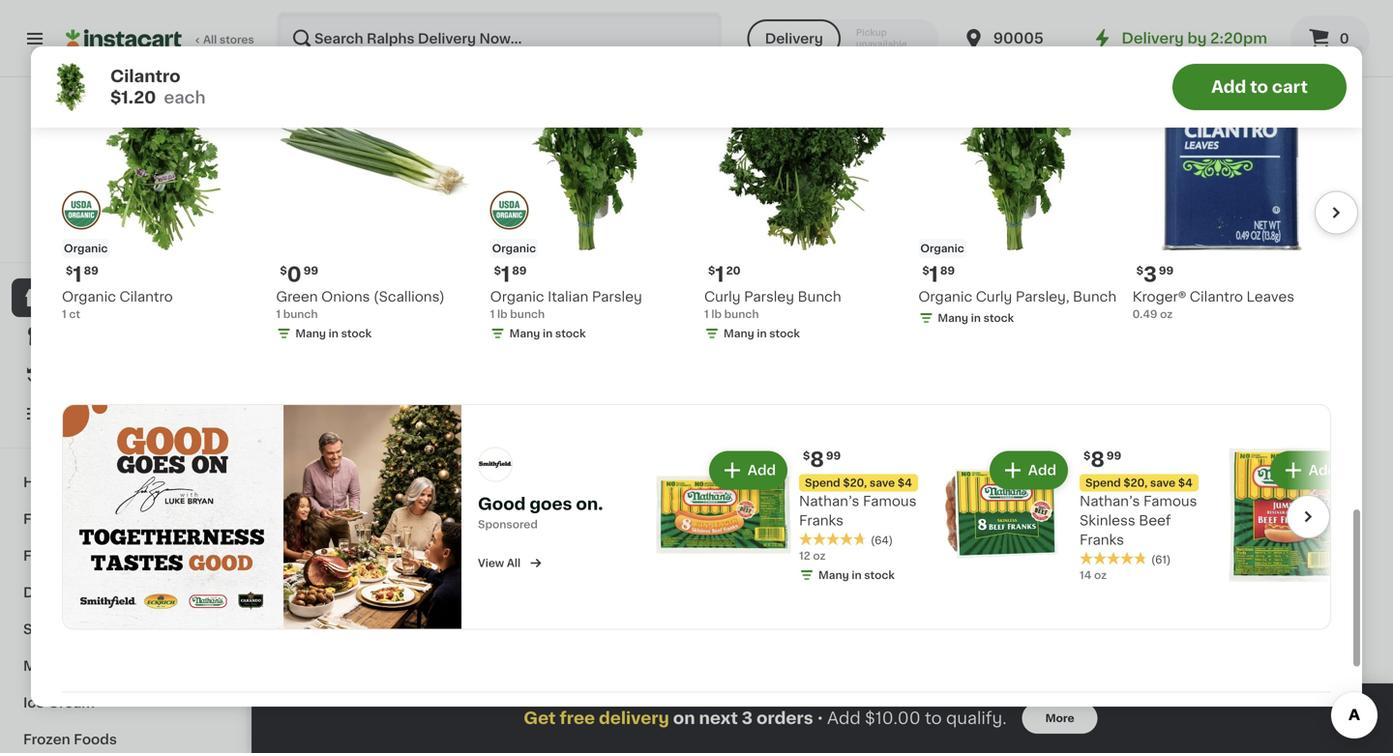 Task type: vqa. For each thing, say whether or not it's contained in the screenshot.
Skinless $20,
yes



Task type: describe. For each thing, give the bounding box(es) containing it.
nsored
[[500, 520, 538, 530]]

all for fresh vegetables
[[1167, 306, 1183, 319]]

many up cooked
[[819, 570, 849, 581]]

cilantro inside cilantro $1.20 each
[[110, 68, 180, 85]]

beer for american
[[872, 195, 904, 209]]

ct
[[69, 309, 80, 320]]

ralphs delivery now logo image
[[81, 101, 166, 186]]

oz right fl
[[1057, 213, 1070, 223]]

• for add
[[817, 711, 823, 726]]

1 horizontal spatial $ 1 20
[[708, 265, 741, 285]]

oz left $ 3 69
[[813, 551, 826, 562]]

ralphs delivery now
[[51, 193, 195, 206]]

item carousel region containing 1
[[35, 48, 1358, 397]]

1 inside organic italian parsley 1 lb bunch
[[490, 309, 495, 320]]

& for meat
[[62, 660, 74, 673]]

delivery button
[[748, 19, 841, 58]]

more
[[1045, 714, 1075, 724]]

in down organic italian parsley 1 lb bunch
[[543, 329, 553, 339]]

$ 1 89 for organic cilantro
[[66, 265, 98, 285]]

all inside all stores 'link'
[[203, 34, 217, 45]]

many down organic italian parsley 1 lb bunch
[[510, 329, 540, 339]]

fresh vegetables inside fresh vegetables link
[[23, 513, 144, 526]]

roma for roma tomato $1.20 / lb about 0.25 lb each
[[290, 563, 330, 576]]

view all
[[478, 558, 521, 569]]

pack inside michelob ultra superior light beer 24 pack • 3 options many in stock
[[487, 214, 514, 225]]

each (est.) inside $0.99 each (estimated) element
[[1060, 536, 1143, 551]]

service type group
[[748, 19, 939, 58]]

0 horizontal spatial delivery
[[102, 193, 161, 206]]

save for nathan's famous franks
[[870, 478, 895, 489]]

fruit
[[65, 550, 98, 563]]

american
[[875, 176, 939, 189]]

green onions (scallions) 1 bunch
[[276, 290, 445, 320]]

gluten-free
[[1192, 129, 1258, 140]]

get free delivery on next 3 orders • add $10.00 to qualify.
[[524, 711, 1007, 727]]

many down green
[[295, 329, 326, 339]]

frozen foods link
[[12, 722, 235, 754]]

$0.30 each (estimated) element for 25
[[290, 148, 455, 173]]

$1.20 inside roma tomato $1.20 / lb about 0.25 lb each
[[290, 582, 319, 592]]

0.49
[[1133, 309, 1158, 320]]

view down the ralphs
[[66, 215, 92, 226]]

kroger® cilantro leaves 0.49 oz
[[1133, 290, 1295, 320]]

3 inside treatment tracker modal 'dialog'
[[742, 711, 753, 727]]

$20, for franks
[[843, 478, 867, 489]]

nathan's for skinless
[[1080, 495, 1140, 508]]

goes
[[530, 496, 572, 513]]

meat & seafood link
[[12, 648, 235, 685]]

1 horizontal spatial fresh vegetables link
[[290, 301, 476, 324]]

view pricing policy link
[[66, 213, 181, 228]]

view all (200+) link for fresh vegetables
[[1130, 303, 1246, 322]]

guarantee
[[149, 235, 205, 245]]

$ 8 99 for nathan's famous skinless beef franks
[[1084, 450, 1122, 470]]

0 horizontal spatial holiday link
[[12, 464, 235, 501]]

many in stock down organic italian parsley 1 lb bunch
[[510, 329, 586, 339]]

many inside michelob ultra superior light beer 24 pack • 3 options many in stock
[[490, 233, 520, 244]]

1 inside green onions (scallions) 1 bunch
[[276, 309, 281, 320]]

in down the curly parsley bunch 1 lb bunch
[[757, 329, 767, 339]]

view up cherry
[[478, 558, 504, 569]]

2 curly from the left
[[976, 290, 1012, 304]]

4 naturesweet glorys® cherry tomatoes
[[470, 537, 615, 596]]

ice cream
[[23, 697, 95, 710]]

3 inside michelob ultra superior light beer 24 pack • 3 options many in stock
[[523, 214, 530, 225]]

in down 0.25
[[343, 617, 353, 627]]

glorys®
[[562, 563, 615, 576]]

meat
[[23, 660, 59, 673]]

$ 1 89 for organic curly parsley, bunch
[[922, 265, 955, 285]]

more button
[[1022, 703, 1098, 734]]

pack inside dr pepper soda, 12 pack (1.02k) 4 options
[[782, 176, 815, 189]]

product group containing 25
[[830, 0, 995, 268]]

options inside michelob ultra superior light beer 24 pack • 3 options many in stock
[[533, 214, 575, 225]]

many in stock inside product group
[[850, 233, 926, 244]]

stock down the curly parsley bunch 1 lb bunch
[[769, 329, 800, 339]]

24
[[470, 214, 484, 225]]

$ 25 99
[[834, 150, 884, 171]]

candy
[[92, 623, 138, 637]]

light inside coors american light lager beer 30 pack
[[943, 176, 977, 189]]

fresh fruit
[[23, 550, 98, 563]]

instacart logo image
[[66, 27, 182, 50]]

naturesweet twilights tomatoes
[[1190, 563, 1342, 596]]

options inside dr pepper soda, 12 pack (1.02k) 4 options
[[729, 213, 771, 223]]

$ 8 99 for nathan's famous franks
[[803, 450, 841, 470]]

$0.30 each (estimated) element for 3
[[290, 535, 455, 560]]

nathan's for franks
[[799, 495, 860, 508]]

/
[[322, 582, 326, 592]]

add link
[[1217, 447, 1393, 583]]

1 horizontal spatial vegetables
[[355, 302, 476, 322]]

tomato for roma tomato $1.20 / lb about 0.25 lb each
[[333, 563, 384, 576]]

cilantro $1.20 each
[[110, 68, 206, 106]]

(61)
[[1151, 555, 1171, 565]]

3 left 69
[[841, 537, 855, 558]]

(200+) for fresh vegetables
[[1186, 306, 1233, 319]]

lists
[[54, 407, 88, 421]]

cherry
[[470, 582, 517, 596]]

item badge image
[[62, 191, 101, 230]]

pack down lemonade
[[1204, 214, 1231, 225]]

many down the lager
[[850, 233, 880, 244]]

$ inside the $ 19 99
[[1194, 151, 1201, 162]]

each inside roma tomato $1.20 / lb about 0.25 lb each
[[365, 597, 391, 608]]

snacks & candy link
[[12, 611, 235, 648]]

ice
[[23, 697, 45, 710]]

1 inside the curly parsley bunch 1 lb bunch
[[704, 309, 709, 320]]

14
[[1080, 570, 1092, 581]]

product group containing naturesweet twilights tomatoes
[[1190, 363, 1355, 632]]

delivery by 2:20pm link
[[1091, 27, 1267, 50]]

love beets beets, cooked
[[830, 563, 953, 596]]

19
[[1201, 150, 1224, 171]]

skinless
[[1080, 514, 1136, 528]]

many in stock down the curly parsley bunch 1 lb bunch
[[724, 329, 800, 339]]

oz right 14
[[1094, 570, 1107, 581]]

$4 for nathan's famous skinless beef franks
[[1178, 478, 1193, 489]]

12 oz
[[799, 551, 826, 562]]

policy
[[136, 215, 169, 226]]

$ inside $ 9 99
[[1014, 151, 1021, 162]]

4 inside 4 naturesweet glorys® cherry tomatoes
[[481, 537, 496, 558]]

0 vertical spatial holiday
[[23, 476, 77, 490]]

dairy
[[23, 586, 61, 600]]

2 bunch from the left
[[1073, 290, 1117, 304]]

ultra
[[537, 176, 569, 189]]

foods
[[74, 733, 117, 747]]

item badge image
[[490, 191, 529, 230]]

good goes on. spo nsored
[[478, 496, 603, 530]]

view all (200+) link for holiday
[[1130, 690, 1246, 709]]

treatment tracker modal dialog
[[252, 684, 1393, 754]]

90005
[[993, 31, 1044, 45]]

0.25
[[325, 597, 349, 608]]

1 inside organic cilantro 1 ct
[[62, 309, 66, 320]]

in up cooked
[[852, 570, 862, 581]]

many down 0.25
[[310, 617, 340, 627]]

organic italian parsley 1 lb bunch
[[490, 290, 642, 320]]

$ inside $ 3 69
[[834, 538, 841, 549]]

bunch for curly
[[724, 309, 759, 320]]

bunch for organic
[[510, 309, 545, 320]]

light inside michelob ultra superior light beer 24 pack • 3 options many in stock
[[470, 195, 505, 209]]

franks inside nathan's famous skinless beef franks
[[1080, 534, 1124, 547]]

many down "organic curly parsley, bunch"
[[938, 313, 969, 324]]

$ 0 99 inside $0.99 each (estimated) element
[[1014, 537, 1052, 558]]

seltzer
[[1263, 176, 1310, 189]]

many in stock down "organic curly parsley, bunch"
[[938, 313, 1014, 324]]

stock down roma tomato $1.20 / lb about 0.25 lb each at bottom
[[355, 617, 386, 627]]

0 vertical spatial $ 0 99
[[280, 265, 318, 285]]

meat & seafood
[[23, 660, 135, 673]]

$20, for skinless
[[1124, 478, 1148, 489]]

each inside cilantro $1.20 each
[[164, 89, 206, 106]]

& for snacks
[[77, 623, 88, 637]]

$9.99 element
[[650, 148, 815, 173]]

roma tomato
[[290, 176, 384, 189]]

to inside treatment tracker modal 'dialog'
[[925, 711, 942, 727]]

8 for nathan's famous franks
[[810, 450, 824, 470]]

9
[[1021, 150, 1035, 171]]

(1.02k)
[[722, 197, 759, 208]]

$ inside $ 3 99
[[1137, 266, 1144, 276]]

ralphs
[[51, 193, 99, 206]]

view all (200+) for holiday
[[1130, 693, 1233, 706]]

yellow onion
[[1010, 563, 1098, 576]]

lb for curly
[[712, 309, 722, 320]]

each (est.) for 3
[[340, 536, 423, 551]]

1 horizontal spatial 20
[[726, 266, 741, 276]]

add inside 'item carousel' region
[[1288, 72, 1316, 86]]

12 left $ 3 69
[[799, 551, 810, 562]]

ralphs delivery now link
[[51, 101, 195, 209]]

$1.20 inside cilantro $1.20 each
[[110, 89, 156, 106]]

(scallions)
[[374, 290, 445, 304]]

add inside button
[[1211, 79, 1246, 95]]

dairy & eggs link
[[12, 575, 235, 611]]

99 up nathan's famous franks
[[826, 451, 841, 461]]

save for nathan's famous skinless beef franks
[[1150, 478, 1176, 489]]

(est.) for 25
[[382, 149, 423, 164]]

99 inside the $ 19 99
[[1226, 151, 1241, 162]]

ale
[[1143, 176, 1165, 189]]

1 vertical spatial fresh vegetables link
[[12, 501, 235, 538]]

variety
[[1266, 195, 1313, 209]]

add to cart button
[[1173, 64, 1347, 110]]

add to cart
[[1211, 79, 1308, 95]]

tomatoes inside naturesweet twilights tomatoes
[[1190, 582, 1257, 596]]

free
[[1234, 129, 1258, 140]]

leaves
[[1247, 290, 1295, 304]]

organic curly parsley, bunch
[[919, 290, 1117, 304]]

parsley inside the curly parsley bunch 1 lb bunch
[[744, 290, 794, 304]]

all for holiday
[[1167, 693, 1183, 706]]

onion
[[1057, 563, 1098, 576]]

view down the kroger®
[[1130, 306, 1163, 319]]

coors american light lager beer 30 pack
[[830, 176, 977, 225]]

in down coors american light lager beer 30 pack
[[883, 233, 893, 244]]

pack right variety
[[1317, 195, 1350, 209]]

michelob ultra superior light beer 24 pack • 3 options many in stock
[[470, 176, 630, 244]]

product group containing dr pepper soda, 12 pack
[[650, 0, 815, 249]]

99 up skinless
[[1107, 451, 1122, 461]]

delivery for delivery by 2:20pm
[[1122, 31, 1184, 45]]

franks inside nathan's famous franks
[[799, 514, 844, 528]]

12 x 12 fl oz
[[1010, 213, 1072, 223]]

ice cream link
[[12, 685, 235, 722]]

each (est.) for 25
[[340, 149, 423, 164]]

many in stock down 0.25
[[310, 617, 386, 627]]

1 vertical spatial vegetables
[[65, 513, 144, 526]]

orders
[[757, 711, 813, 727]]

$ 0 30 for 3
[[294, 537, 332, 558]]



Task type: locate. For each thing, give the bounding box(es) containing it.
1 naturesweet from the left
[[470, 563, 559, 576]]

sponsored badge image for michelob ultra superior light beer
[[470, 252, 529, 263]]

1 view all (200+) link from the top
[[1130, 303, 1246, 322]]

89
[[84, 266, 98, 276], [512, 266, 527, 276], [940, 266, 955, 276]]

0 horizontal spatial 4
[[481, 537, 496, 558]]

89 up organic italian parsley 1 lb bunch
[[512, 266, 527, 276]]

2 tomatoes from the left
[[1190, 582, 1257, 596]]

1 $ 1 89 from the left
[[66, 265, 98, 285]]

many down the curly parsley bunch 1 lb bunch
[[724, 329, 754, 339]]

0 vertical spatial view all (200+) link
[[1130, 303, 1246, 322]]

1 $ 8 99 from the left
[[803, 450, 841, 470]]

to inside button
[[1250, 79, 1268, 95]]

1 vertical spatial all
[[1167, 693, 1183, 706]]

1 horizontal spatial curly
[[976, 290, 1012, 304]]

light right american
[[943, 176, 977, 189]]

0 vertical spatial view all (200+)
[[1130, 306, 1233, 319]]

0 horizontal spatial options
[[533, 214, 575, 225]]

view all (200+) for fresh vegetables
[[1130, 306, 1233, 319]]

2 bunch from the left
[[283, 309, 318, 320]]

view right more button
[[1130, 693, 1163, 706]]

0 vertical spatial $ 0 30
[[294, 150, 332, 171]]

1
[[73, 265, 82, 285], [715, 265, 724, 285], [501, 265, 510, 285], [929, 265, 938, 285], [62, 309, 66, 320], [704, 309, 709, 320], [276, 309, 281, 320], [490, 309, 495, 320], [661, 537, 670, 558]]

0 horizontal spatial $1.20
[[110, 89, 156, 106]]

1 vertical spatial sponsored badge image
[[470, 252, 529, 263]]

stock down "organic curly parsley, bunch"
[[984, 313, 1014, 324]]

$4 up nathan's famous skinless beef franks
[[1178, 478, 1193, 489]]

nathan's up skinless
[[1080, 495, 1140, 508]]

2 $20, from the left
[[1124, 478, 1148, 489]]

99 right 19
[[1226, 151, 1241, 162]]

0 horizontal spatial sponsored badge image
[[470, 252, 529, 263]]

3 $ 1 89 from the left
[[922, 265, 955, 285]]

naturesweet inside naturesweet twilights tomatoes
[[1190, 563, 1279, 576]]

$1.20 up about
[[290, 582, 319, 592]]

2 $ 1 89 from the left
[[494, 265, 527, 285]]

0 vertical spatial 4
[[719, 213, 727, 223]]

1 horizontal spatial •
[[817, 711, 823, 726]]

0 vertical spatial tomato
[[333, 176, 384, 189]]

product group containing 4
[[470, 363, 635, 632]]

fresh vegetables inside 'item carousel' region
[[290, 302, 476, 322]]

spend $20, save $4 up nathan's famous skinless beef franks
[[1086, 478, 1193, 489]]

spend for nathan's famous skinless beef franks
[[1086, 478, 1121, 489]]

1 vertical spatial all
[[507, 558, 521, 569]]

1 horizontal spatial fresh vegetables
[[290, 302, 476, 322]]

0 horizontal spatial to
[[925, 711, 942, 727]]

1 $20, from the left
[[843, 478, 867, 489]]

spend for nathan's famous franks
[[805, 478, 840, 489]]

view all (200+)
[[1130, 306, 1233, 319], [1130, 693, 1233, 706]]

89 for organic cilantro
[[84, 266, 98, 276]]

all stores
[[203, 34, 254, 45]]

1 horizontal spatial sponsored badge image
[[1190, 229, 1249, 240]]

2 $0.30 each (estimated) element from the top
[[290, 535, 455, 560]]

0 horizontal spatial spend $20, save $4
[[805, 478, 912, 489]]

pack right 24
[[487, 214, 514, 225]]

curly left parsley,
[[976, 290, 1012, 304]]

pack down the lager
[[847, 214, 874, 225]]

0 horizontal spatial $4
[[898, 478, 912, 489]]

to right the $10.00
[[925, 711, 942, 727]]

fl
[[1047, 213, 1054, 223]]

in inside michelob ultra superior light beer 24 pack • 3 options many in stock
[[523, 233, 533, 244]]

organic inside organic cilantro 1 ct
[[62, 290, 116, 304]]

add inside treatment tracker modal 'dialog'
[[827, 711, 861, 727]]

product group
[[290, 0, 455, 246], [470, 0, 635, 268], [650, 0, 815, 249], [830, 0, 995, 268], [1190, 0, 1355, 245], [62, 56, 261, 322], [1133, 56, 1331, 322], [290, 363, 455, 633], [470, 363, 635, 632], [650, 363, 815, 603], [830, 363, 995, 632], [1010, 363, 1175, 633], [1190, 363, 1355, 632]]

0 horizontal spatial tomatoes
[[520, 582, 587, 596]]

0 horizontal spatial save
[[870, 478, 895, 489]]

1 horizontal spatial $20,
[[1124, 478, 1148, 489]]

good goes on. with luke bryan. get your menu ready for a good game. smithfield. eckrich. nathans. carando. image
[[63, 405, 462, 629]]

3 up the kroger®
[[1144, 265, 1157, 285]]

nathan's up $ 3 69
[[799, 495, 860, 508]]

2 $ 8 99 from the left
[[1084, 450, 1122, 470]]

$10.00
[[865, 711, 921, 727]]

8 up nathan's famous franks
[[810, 450, 824, 470]]

1 horizontal spatial delivery
[[765, 32, 823, 45]]

curly inside the curly parsley bunch 1 lb bunch
[[704, 290, 741, 304]]

0 horizontal spatial fresh vegetables link
[[12, 501, 235, 538]]

truly hard seltzer lemonade variety pack 12 pack
[[1190, 176, 1350, 225]]

8 for nathan's famous skinless beef franks
[[1091, 450, 1105, 470]]

1 vertical spatial fresh
[[23, 513, 62, 526]]

2 horizontal spatial bunch
[[724, 309, 759, 320]]

4 down (1.02k)
[[719, 213, 727, 223]]

organic inside organic italian parsley 1 lb bunch
[[490, 290, 544, 304]]

stock down ultra
[[535, 233, 566, 244]]

2 horizontal spatial 89
[[940, 266, 955, 276]]

$ 0 30 up roma tomato
[[294, 150, 332, 171]]

0 vertical spatial $ 1 20
[[708, 265, 741, 285]]

3 bunch from the left
[[510, 309, 545, 320]]

2 view all (200+) link from the top
[[1130, 690, 1246, 709]]

0 vertical spatial franks
[[799, 514, 844, 528]]

0 vertical spatial &
[[64, 586, 75, 600]]

0 vertical spatial $0.30 each (estimated) element
[[290, 148, 455, 173]]

bunch inside organic italian parsley 1 lb bunch
[[510, 309, 545, 320]]

1 all from the top
[[1167, 306, 1183, 319]]

all stores link
[[66, 12, 255, 66]]

famous inside nathan's famous skinless beef franks
[[1144, 495, 1197, 508]]

bunch
[[724, 309, 759, 320], [283, 309, 318, 320], [510, 309, 545, 320]]

naturesweet inside 4 naturesweet glorys® cherry tomatoes
[[470, 563, 559, 576]]

30 inside 'item carousel' region
[[318, 538, 332, 549]]

2 naturesweet from the left
[[1190, 563, 1279, 576]]

beer down michelob
[[508, 195, 540, 209]]

2 nathan's from the left
[[1080, 495, 1140, 508]]

1 tomato from the top
[[333, 176, 384, 189]]

canada dry ginger ale
[[1010, 176, 1165, 189]]

20
[[726, 266, 741, 276], [672, 538, 686, 549]]

delivery for delivery
[[765, 32, 823, 45]]

frozen
[[23, 733, 70, 747]]

1 vertical spatial 20
[[672, 538, 686, 549]]

2 tomato from the top
[[333, 563, 384, 576]]

in down onions
[[329, 329, 339, 339]]

2 (200+) from the top
[[1186, 693, 1233, 706]]

1 horizontal spatial holiday
[[290, 689, 373, 709]]

0 vertical spatial fresh vegetables
[[290, 302, 476, 322]]

famous for nathan's famous franks
[[863, 495, 917, 508]]

1 horizontal spatial holiday link
[[290, 688, 373, 711]]

item carousel region containing fresh vegetables
[[290, 293, 1355, 664]]

100% satisfaction guarantee
[[49, 235, 205, 245]]

on.
[[576, 496, 603, 513]]

2 $ 0 30 from the top
[[294, 537, 332, 558]]

1 save from the left
[[870, 478, 895, 489]]

stock inside michelob ultra superior light beer 24 pack • 3 options many in stock
[[535, 233, 566, 244]]

1 horizontal spatial naturesweet
[[1190, 563, 1279, 576]]

fresh left (scallions)
[[290, 302, 350, 322]]

dr pepper soda, 12 pack (1.02k) 4 options
[[650, 176, 815, 223]]

99 up naturesweet twilights tomatoes
[[1217, 538, 1232, 549]]

sponsored badge image for truly hard seltzer lemonade variety pack
[[1190, 229, 1249, 240]]

30
[[318, 151, 332, 162], [830, 214, 845, 225], [318, 538, 332, 549]]

0 horizontal spatial •
[[516, 214, 521, 225]]

0 vertical spatial to
[[1250, 79, 1268, 95]]

pack inside coors american light lager beer 30 pack
[[847, 214, 874, 225]]

12 inside dr pepper soda, 12 pack (1.02k) 4 options
[[764, 176, 778, 189]]

1 horizontal spatial $ 8 99
[[1084, 450, 1122, 470]]

spend $20, save $4 for skinless
[[1086, 478, 1193, 489]]

cilantro inside kroger® cilantro leaves 0.49 oz
[[1190, 290, 1243, 304]]

stock down coors american light lager beer 30 pack
[[895, 233, 926, 244]]

1 vertical spatial •
[[817, 711, 823, 726]]

30 up / at the bottom of the page
[[318, 538, 332, 549]]

• inside get free delivery on next 3 orders • add $10.00 to qualify.
[[817, 711, 823, 726]]

30 inside coors american light lager beer 30 pack
[[830, 214, 845, 225]]

1 parsley from the left
[[744, 290, 794, 304]]

0 horizontal spatial 20
[[672, 538, 686, 549]]

to left cart
[[1250, 79, 1268, 95]]

curly down (1.02k)
[[704, 290, 741, 304]]

0 vertical spatial fresh vegetables link
[[290, 301, 476, 324]]

tomato
[[333, 176, 384, 189], [333, 563, 384, 576]]

(est.) for 3
[[382, 536, 423, 551]]

fresh for 'fresh fruit' link
[[23, 550, 62, 563]]

x
[[1024, 213, 1030, 223]]

1 bunch from the left
[[798, 290, 841, 304]]

2 89 from the left
[[512, 266, 527, 276]]

save up nathan's famous franks
[[870, 478, 895, 489]]

options down (1.02k)
[[729, 213, 771, 223]]

twilights
[[1282, 563, 1342, 576]]

0 vertical spatial all
[[1167, 306, 1183, 319]]

cart
[[1272, 79, 1308, 95]]

$ 0 30 for 25
[[294, 150, 332, 171]]

shop
[[54, 291, 90, 305]]

3 right next
[[742, 711, 753, 727]]

nathan's inside nathan's famous skinless beef franks
[[1080, 495, 1140, 508]]

$1.20
[[110, 89, 156, 106], [290, 582, 319, 592]]

3 89 from the left
[[940, 266, 955, 276]]

lb for organic
[[497, 309, 508, 320]]

2 $4 from the left
[[1178, 478, 1193, 489]]

naturesweet up cherry
[[470, 563, 559, 576]]

tomatoes
[[520, 582, 587, 596], [1190, 582, 1257, 596]]

lb
[[712, 309, 722, 320], [497, 309, 508, 320], [329, 582, 339, 592], [352, 597, 362, 608]]

0 vertical spatial $1.20
[[110, 89, 156, 106]]

qualify.
[[946, 711, 1007, 727]]

&
[[64, 586, 75, 600], [77, 623, 88, 637], [62, 660, 74, 673]]

cilantro down 100% satisfaction guarantee
[[119, 290, 173, 304]]

fresh fruit link
[[12, 538, 235, 575]]

spend $20, save $4
[[805, 478, 912, 489], [1086, 478, 1193, 489]]

1 bunch from the left
[[724, 309, 759, 320]]

bunch inside the curly parsley bunch 1 lb bunch
[[798, 290, 841, 304]]

1 horizontal spatial to
[[1250, 79, 1268, 95]]

curly
[[704, 290, 741, 304], [976, 290, 1012, 304]]

1 famous from the left
[[863, 495, 917, 508]]

light up 24
[[470, 195, 505, 209]]

1 vertical spatial 4
[[481, 537, 496, 558]]

$0.99 each (estimated) element
[[1010, 535, 1175, 560]]

2 all from the top
[[1167, 693, 1183, 706]]

2 parsley from the left
[[592, 290, 642, 304]]

parsley inside organic italian parsley 1 lb bunch
[[592, 290, 642, 304]]

fresh inside 'item carousel' region
[[290, 302, 350, 322]]

1 horizontal spatial nathan's
[[1080, 495, 1140, 508]]

pack left coors
[[782, 176, 815, 189]]

2 8 from the left
[[1091, 450, 1105, 470]]

0 horizontal spatial $ 0 99
[[280, 265, 318, 285]]

$ 1 89 for organic italian parsley
[[494, 265, 527, 285]]

sponsored badge image down 24
[[470, 252, 529, 263]]

oz
[[1057, 213, 1070, 223], [1160, 309, 1173, 320], [813, 551, 826, 562], [1094, 570, 1107, 581]]

stock
[[535, 233, 566, 244], [895, 233, 926, 244], [984, 313, 1014, 324], [769, 329, 800, 339], [341, 329, 372, 339], [555, 329, 586, 339], [864, 570, 895, 581], [355, 617, 386, 627]]

1 horizontal spatial bunch
[[510, 309, 545, 320]]

cilantro inside organic cilantro 1 ct
[[119, 290, 173, 304]]

cooked
[[830, 582, 883, 596]]

99 right 9
[[1037, 151, 1052, 162]]

99 up yellow onion
[[1038, 538, 1052, 549]]

12 right x on the top right of page
[[1033, 213, 1044, 223]]

1 horizontal spatial 8
[[1091, 450, 1105, 470]]

1 8 from the left
[[810, 450, 824, 470]]

roma for roma tomato
[[290, 176, 330, 189]]

1 horizontal spatial $4
[[1178, 478, 1193, 489]]

many in stock down onions
[[295, 329, 372, 339]]

• for 3
[[516, 214, 521, 225]]

each right 0.25
[[365, 597, 391, 608]]

now
[[164, 193, 195, 206]]

tomatoes inside 4 naturesweet glorys® cherry tomatoes
[[520, 582, 587, 596]]

delivery by 2:20pm
[[1122, 31, 1267, 45]]

• inside michelob ultra superior light beer 24 pack • 3 options many in stock
[[516, 214, 521, 225]]

all left stores
[[203, 34, 217, 45]]

1 vertical spatial holiday
[[290, 689, 373, 709]]

bunch inside the curly parsley bunch 1 lb bunch
[[724, 309, 759, 320]]

1 vertical spatial (200+)
[[1186, 693, 1233, 706]]

None search field
[[277, 12, 722, 66]]

stores
[[220, 34, 254, 45]]

2 vertical spatial 30
[[318, 538, 332, 549]]

view pricing policy
[[66, 215, 169, 226]]

99 right 25
[[870, 151, 884, 162]]

0 vertical spatial •
[[516, 214, 521, 225]]

organic cilantro 1 ct
[[62, 290, 173, 320]]

0 horizontal spatial $ 1 20
[[654, 537, 686, 558]]

product group containing 19
[[1190, 0, 1355, 245]]

all
[[1167, 306, 1183, 319], [1167, 693, 1183, 706]]

•
[[516, 214, 521, 225], [817, 711, 823, 726]]

$0.30 each (estimated) element up roma tomato $1.20 / lb about 0.25 lb each at bottom
[[290, 535, 455, 560]]

next
[[699, 711, 738, 727]]

2 roma from the top
[[290, 563, 330, 576]]

1 horizontal spatial $ 1 89
[[494, 265, 527, 285]]

by
[[1188, 31, 1207, 45]]

superior
[[572, 176, 630, 189]]

$ inside $ 25 99
[[834, 151, 841, 162]]

stock up cooked
[[864, 570, 895, 581]]

beer for ultra
[[508, 195, 540, 209]]

0 horizontal spatial holiday
[[23, 476, 77, 490]]

1 vertical spatial $0.30 each (estimated) element
[[290, 535, 455, 560]]

1 vertical spatial $1.20
[[290, 582, 319, 592]]

& left eggs
[[64, 586, 75, 600]]

many down item badge icon
[[490, 233, 520, 244]]

each up roma tomato
[[340, 149, 378, 164]]

famous up beef
[[1144, 495, 1197, 508]]

1 vertical spatial holiday link
[[290, 688, 373, 711]]

$ 0 99
[[280, 265, 318, 285], [1014, 537, 1052, 558]]

$ 3 69
[[834, 537, 871, 558]]

nathan's
[[799, 495, 860, 508], [1080, 495, 1140, 508]]

dry
[[1066, 176, 1091, 189]]

tomato inside roma tomato $1.20 / lb about 0.25 lb each
[[333, 563, 384, 576]]

naturesweet right '(61)'
[[1190, 563, 1279, 576]]

89 for organic italian parsley
[[512, 266, 527, 276]]

2 save from the left
[[1150, 478, 1176, 489]]

1 89 from the left
[[84, 266, 98, 276]]

0 horizontal spatial franks
[[799, 514, 844, 528]]

$ 0 99 up yellow
[[1014, 537, 1052, 558]]

stock down green onions (scallions) 1 bunch
[[341, 329, 372, 339]]

0
[[1340, 32, 1349, 45], [301, 150, 316, 171], [287, 265, 302, 285], [301, 537, 316, 558], [1021, 537, 1036, 558]]

1 curly from the left
[[704, 290, 741, 304]]

0 vertical spatial (200+)
[[1186, 306, 1233, 319]]

bunch inside green onions (scallions) 1 bunch
[[283, 309, 318, 320]]

0 horizontal spatial all
[[203, 34, 217, 45]]

beer inside michelob ultra superior light beer 24 pack • 3 options many in stock
[[508, 195, 540, 209]]

ginger
[[1094, 176, 1140, 189]]

30 for 25
[[318, 151, 332, 162]]

lb inside organic italian parsley 1 lb bunch
[[497, 309, 508, 320]]

0 vertical spatial fresh
[[290, 302, 350, 322]]

1 horizontal spatial 89
[[512, 266, 527, 276]]

fresh up dairy
[[23, 550, 62, 563]]

2:20pm
[[1210, 31, 1267, 45]]

in down item badge icon
[[523, 233, 533, 244]]

item carousel region containing holiday
[[290, 680, 1355, 754]]

oz inside kroger® cilantro leaves 0.49 oz
[[1160, 309, 1173, 320]]

1 $ 0 30 from the top
[[294, 150, 332, 171]]

sponsored badge image down lemonade
[[1190, 229, 1249, 240]]

0 horizontal spatial spend
[[805, 478, 840, 489]]

beets,
[[909, 563, 953, 576]]

2 horizontal spatial $ 1 89
[[922, 265, 955, 285]]

2 beer from the left
[[872, 195, 904, 209]]

1 vertical spatial roma
[[290, 563, 330, 576]]

2 view all (200+) from the top
[[1130, 693, 1233, 706]]

franks down skinless
[[1080, 534, 1124, 547]]

truly
[[1190, 176, 1223, 189]]

1 nathan's from the left
[[799, 495, 860, 508]]

2 spend from the left
[[1086, 478, 1121, 489]]

$ 1 89 up organic italian parsley 1 lb bunch
[[494, 265, 527, 285]]

0 horizontal spatial famous
[[863, 495, 917, 508]]

1 spend from the left
[[805, 478, 840, 489]]

in down "organic curly parsley, bunch"
[[971, 313, 981, 324]]

canada
[[1010, 176, 1063, 189]]

$0.30 each (estimated) element
[[290, 148, 455, 173], [290, 535, 455, 560]]

$20, up nathan's famous franks
[[843, 478, 867, 489]]

2 famous from the left
[[1144, 495, 1197, 508]]

spend $20, save $4 for franks
[[805, 478, 912, 489]]

$ 19 99
[[1194, 150, 1241, 171]]

0 horizontal spatial naturesweet
[[470, 563, 559, 576]]

$ 0 99 up green
[[280, 265, 318, 285]]

• right orders
[[817, 711, 823, 726]]

to
[[1250, 79, 1268, 95], [925, 711, 942, 727]]

1 vertical spatial $ 0 99
[[1014, 537, 1052, 558]]

1 vertical spatial $ 0 30
[[294, 537, 332, 558]]

12 left x on the top right of page
[[1010, 213, 1021, 223]]

(est.) down skinless
[[1102, 536, 1143, 551]]

1 vertical spatial view all (200+)
[[1130, 693, 1233, 706]]

30 for 3
[[318, 538, 332, 549]]

hard
[[1227, 176, 1260, 189]]

tomato for roma tomato
[[333, 176, 384, 189]]

lager
[[830, 195, 869, 209]]

sponsored badge image
[[1190, 229, 1249, 240], [470, 252, 529, 263]]

green
[[276, 290, 318, 304]]

0 vertical spatial vegetables
[[355, 302, 476, 322]]

coors
[[830, 176, 871, 189]]

(est.) inside $0.99 each (estimated) element
[[1102, 536, 1143, 551]]

cilantro left leaves
[[1190, 290, 1243, 304]]

2 vertical spatial fresh
[[23, 550, 62, 563]]

1 beer from the left
[[508, 195, 540, 209]]

2 vertical spatial &
[[62, 660, 74, 673]]

franks up "12 oz"
[[799, 514, 844, 528]]

0 button
[[1291, 15, 1370, 62]]

each (est.) down skinless
[[1060, 536, 1143, 551]]

beets
[[866, 563, 906, 576]]

curly parsley bunch 1 lb bunch
[[704, 290, 841, 320]]

• down michelob
[[516, 214, 521, 225]]

$4 up nathan's famous franks
[[898, 478, 912, 489]]

spend $20, save $4 up nathan's famous franks
[[805, 478, 912, 489]]

4 inside dr pepper soda, 12 pack (1.02k) 4 options
[[719, 213, 727, 223]]

1 roma from the top
[[290, 176, 330, 189]]

roma inside roma tomato $1.20 / lb about 0.25 lb each
[[290, 563, 330, 576]]

all
[[203, 34, 217, 45], [507, 558, 521, 569]]

0 inside button
[[1340, 32, 1349, 45]]

nathan's famous skinless beef franks
[[1080, 495, 1197, 547]]

1 $4 from the left
[[898, 478, 912, 489]]

delivery inside button
[[765, 32, 823, 45]]

89 for organic curly parsley, bunch
[[940, 266, 955, 276]]

99 inside $ 3 99
[[1159, 266, 1174, 276]]

vegetables
[[355, 302, 476, 322], [65, 513, 144, 526]]

roma
[[290, 176, 330, 189], [290, 563, 330, 576]]

1 vertical spatial 30
[[830, 214, 845, 225]]

1 horizontal spatial light
[[943, 176, 977, 189]]

0 horizontal spatial parsley
[[592, 290, 642, 304]]

get
[[524, 711, 556, 727]]

$ 3 99
[[1137, 265, 1174, 285]]

each up roma tomato $1.20 / lb about 0.25 lb each at bottom
[[340, 536, 378, 551]]

stock down organic italian parsley 1 lb bunch
[[555, 329, 586, 339]]

parsley,
[[1016, 290, 1070, 304]]

fresh for the bottom fresh vegetables link
[[23, 513, 62, 526]]

famous inside nathan's famous franks
[[863, 495, 917, 508]]

& right meat
[[62, 660, 74, 673]]

$ 1 89 up shop
[[66, 265, 98, 285]]

1 vertical spatial &
[[77, 623, 88, 637]]

$ 1 89 up "organic curly parsley, bunch"
[[922, 265, 955, 285]]

love
[[830, 563, 863, 576]]

smithfield. image
[[478, 447, 513, 482]]

many in stock up cooked
[[819, 570, 895, 581]]

12
[[764, 176, 778, 189], [1010, 213, 1021, 223], [1033, 213, 1044, 223], [1190, 214, 1201, 225], [799, 551, 810, 562]]

0 horizontal spatial bunch
[[798, 290, 841, 304]]

soda,
[[723, 176, 761, 189]]

99 up green
[[304, 266, 318, 276]]

beer
[[508, 195, 540, 209], [872, 195, 904, 209]]

1 horizontal spatial bunch
[[1073, 290, 1117, 304]]

(200+) for holiday
[[1186, 693, 1233, 706]]

italian
[[548, 290, 589, 304]]

each
[[164, 89, 206, 106], [340, 149, 378, 164], [340, 536, 378, 551], [1060, 536, 1098, 551], [365, 597, 391, 608]]

0 vertical spatial sponsored badge image
[[1190, 229, 1249, 240]]

holiday inside 'item carousel' region
[[290, 689, 373, 709]]

item carousel region
[[35, 48, 1358, 397], [290, 293, 1355, 664], [290, 680, 1355, 754]]

99 inside $ 25 99
[[870, 151, 884, 162]]

1 tomatoes from the left
[[520, 582, 587, 596]]

0 vertical spatial 20
[[726, 266, 741, 276]]

0 vertical spatial 30
[[318, 151, 332, 162]]

1 view all (200+) from the top
[[1130, 306, 1233, 319]]

2 spend $20, save $4 from the left
[[1086, 478, 1193, 489]]

cilantro for 3
[[1190, 290, 1243, 304]]

0 horizontal spatial 8
[[810, 450, 824, 470]]

beer inside coors american light lager beer 30 pack
[[872, 195, 904, 209]]

0 horizontal spatial nathan's
[[799, 495, 860, 508]]

product group containing michelob ultra superior light beer
[[470, 0, 635, 268]]

lb for roma
[[329, 582, 339, 592]]

lb inside the curly parsley bunch 1 lb bunch
[[712, 309, 722, 320]]

good
[[478, 496, 526, 513]]

99 inside $ 9 99
[[1037, 151, 1052, 162]]

& for dairy
[[64, 586, 75, 600]]

1 spend $20, save $4 from the left
[[805, 478, 912, 489]]

1 (200+) from the top
[[1186, 306, 1233, 319]]

$ 8 99 up skinless
[[1084, 450, 1122, 470]]

nathan's inside nathan's famous franks
[[799, 495, 860, 508]]

cilantro down all stores 'link'
[[110, 68, 180, 85]]

1 vertical spatial light
[[470, 195, 505, 209]]

1 horizontal spatial $1.20
[[290, 582, 319, 592]]

spend up skinless
[[1086, 478, 1121, 489]]

satisfaction
[[81, 235, 146, 245]]

0 horizontal spatial $20,
[[843, 478, 867, 489]]

each up onion
[[1060, 536, 1098, 551]]

1 $0.30 each (estimated) element from the top
[[290, 148, 455, 173]]

1 horizontal spatial tomatoes
[[1190, 582, 1257, 596]]

12 inside truly hard seltzer lemonade variety pack 12 pack
[[1190, 214, 1201, 225]]

1 horizontal spatial all
[[507, 558, 521, 569]]

each (est.) up roma tomato $1.20 / lb about 0.25 lb each at bottom
[[340, 536, 423, 551]]

$4 for nathan's famous franks
[[898, 478, 912, 489]]

spo
[[478, 520, 500, 530]]

cilantro for 1
[[119, 290, 173, 304]]

famous for nathan's famous skinless beef franks
[[1144, 495, 1197, 508]]



